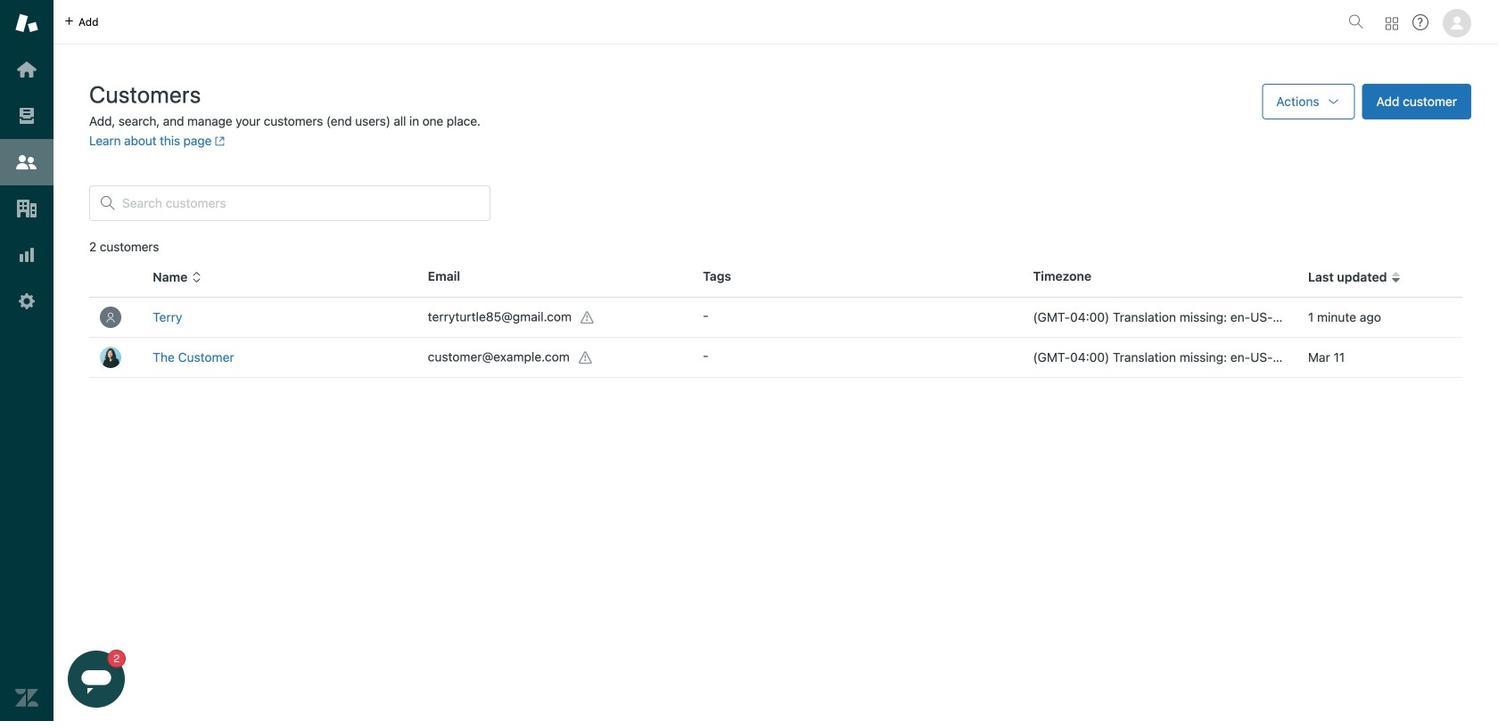 Task type: vqa. For each thing, say whether or not it's contained in the screenshot.
Zendesk image
yes



Task type: describe. For each thing, give the bounding box(es) containing it.
get help image
[[1413, 14, 1429, 30]]

views image
[[15, 104, 38, 128]]

organizations image
[[15, 197, 38, 220]]

main element
[[0, 0, 54, 722]]

zendesk support image
[[15, 12, 38, 35]]

customers image
[[15, 151, 38, 174]]



Task type: locate. For each thing, give the bounding box(es) containing it.
zendesk image
[[15, 687, 38, 710]]

Search customers field
[[122, 195, 479, 211]]

unverified email image
[[581, 311, 595, 325]]

admin image
[[15, 290, 38, 313]]

reporting image
[[15, 244, 38, 267]]

zendesk products image
[[1386, 17, 1399, 30]]

get started image
[[15, 58, 38, 81]]

unverified email image
[[579, 351, 593, 365]]

(opens in a new tab) image
[[212, 136, 225, 146]]



